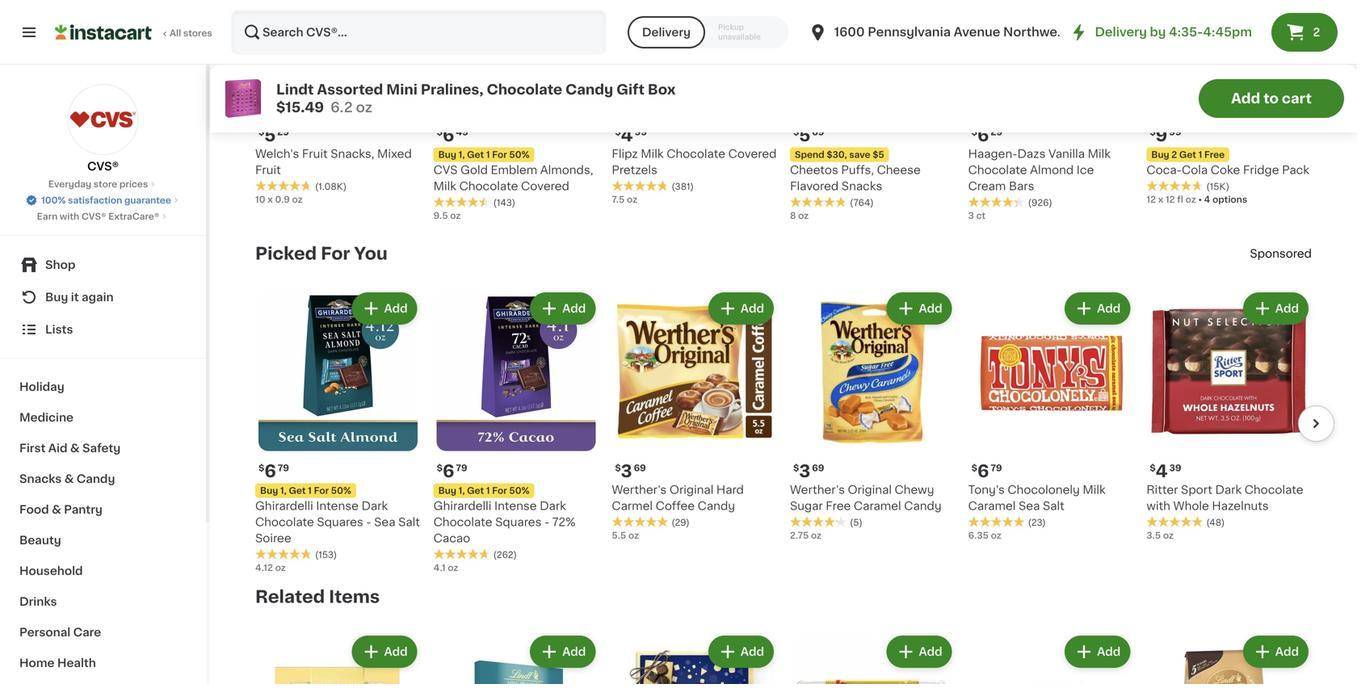 Task type: vqa. For each thing, say whether or not it's contained in the screenshot.
right the QFC
no



Task type: locate. For each thing, give the bounding box(es) containing it.
0 horizontal spatial free
[[826, 501, 851, 512]]

candy down the 'safety'
[[77, 473, 115, 485]]

2 intense from the left
[[494, 501, 537, 512]]

chocolate inside flipz milk chocolate covered pretzels
[[667, 148, 726, 160]]

1, up soiree
[[280, 486, 287, 495]]

1 for ghirardelli intense dark chocolate squares - sea salt soiree
[[308, 486, 312, 495]]

0 horizontal spatial snacks
[[19, 473, 62, 485]]

0 horizontal spatial caramel
[[854, 501, 901, 512]]

$ up spend
[[793, 128, 799, 137]]

oz right 6.35
[[991, 531, 1002, 540]]

milk down cvs
[[434, 181, 457, 192]]

1,
[[459, 150, 465, 159], [280, 486, 287, 495], [459, 486, 465, 495]]

buy up soiree
[[260, 486, 278, 495]]

service type group
[[628, 16, 789, 48]]

1 horizontal spatial squares
[[495, 517, 542, 528]]

0 horizontal spatial werther's
[[612, 484, 667, 496]]

0 horizontal spatial covered
[[521, 181, 569, 192]]

1 vertical spatial with
[[1147, 501, 1171, 512]]

intense up (262)
[[494, 501, 537, 512]]

first aid & safety
[[19, 443, 121, 454]]

None search field
[[231, 10, 607, 55]]

cvs® link
[[67, 84, 139, 175]]

oz for flipz milk chocolate covered pretzels
[[627, 195, 638, 204]]

2 caramel from the left
[[968, 501, 1016, 512]]

0 horizontal spatial sea
[[374, 517, 396, 528]]

chocolate inside 'ghirardelli intense dark chocolate squares - 72% cacao'
[[434, 517, 492, 528]]

$ inside $ 5 29
[[259, 128, 264, 137]]

caramel
[[854, 501, 901, 512], [968, 501, 1016, 512]]

tony's
[[968, 484, 1005, 496]]

- up items
[[366, 517, 371, 528]]

covered inside flipz milk chocolate covered pretzels
[[728, 148, 777, 160]]

0 vertical spatial fruit
[[302, 148, 328, 160]]

6 left 49
[[443, 127, 454, 144]]

werther's up carmel
[[612, 484, 667, 496]]

milk up the ice
[[1088, 148, 1111, 160]]

79 up 'ghirardelli intense dark chocolate squares - 72% cacao'
[[456, 464, 467, 473]]

all stores
[[170, 29, 212, 38]]

1 horizontal spatial 12
[[1166, 195, 1175, 204]]

2 horizontal spatial 4
[[1204, 195, 1211, 204]]

$ 6 79 up cacao
[[437, 463, 467, 480]]

soiree
[[255, 533, 291, 544]]

1 original from the left
[[848, 484, 892, 496]]

caramel down tony's
[[968, 501, 1016, 512]]

1 5 from the left
[[264, 127, 276, 144]]

dazs
[[1018, 148, 1046, 160]]

ghirardelli intense dark chocolate squares - 72% cacao
[[434, 501, 576, 544]]

3 for werther's original chewy sugar free caramel candy
[[799, 463, 811, 480]]

milk inside tony's chocolonely milk caramel sea salt
[[1083, 484, 1106, 496]]

aid
[[48, 443, 67, 454]]

1 vertical spatial fruit
[[255, 164, 281, 176]]

satisfaction
[[68, 196, 122, 205]]

0 horizontal spatial original
[[670, 484, 714, 496]]

1 vertical spatial free
[[826, 501, 851, 512]]

1, up gold
[[459, 150, 465, 159]]

1 horizontal spatial intense
[[494, 501, 537, 512]]

oz right 9.5
[[450, 211, 461, 220]]

5.5 oz
[[612, 531, 639, 540]]

buy for cvs gold emblem almonds, milk chocolate covered
[[438, 150, 456, 159]]

2 79 from the left
[[456, 464, 467, 473]]

oz for ghirardelli intense dark chocolate squares - 72% cacao
[[448, 564, 458, 572]]

food & pantry link
[[10, 494, 196, 525]]

fruit down welch's
[[255, 164, 281, 176]]

milk inside flipz milk chocolate covered pretzels
[[641, 148, 664, 160]]

2 horizontal spatial 79
[[991, 464, 1002, 473]]

oz right 4.12
[[275, 564, 286, 572]]

oz for werther's original hard carmel coffee candy
[[628, 531, 639, 540]]

2 werther's from the left
[[612, 484, 667, 496]]

0 vertical spatial 2
[[1313, 27, 1320, 38]]

chocolonely
[[1008, 484, 1080, 496]]

1 horizontal spatial $ 3 69
[[793, 463, 824, 480]]

candy left gift
[[566, 83, 613, 97]]

1, for ghirardelli intense dark chocolate squares - sea salt soiree
[[280, 486, 287, 495]]

0 vertical spatial &
[[70, 443, 80, 454]]

1 horizontal spatial sea
[[1019, 501, 1040, 512]]

2 vertical spatial 4
[[1156, 463, 1168, 480]]

0 vertical spatial sea
[[1019, 501, 1040, 512]]

chocolate inside haagen-dazs vanilla milk chocolate almond ice cream bars
[[968, 164, 1027, 176]]

free up coke
[[1205, 150, 1225, 159]]

(143)
[[493, 198, 516, 207]]

50% up emblem
[[509, 150, 530, 159]]

delivery inside button
[[642, 27, 691, 38]]

nsored
[[1273, 248, 1312, 259]]

free up (5)
[[826, 501, 851, 512]]

1, for ghirardelli intense dark chocolate squares - 72% cacao
[[459, 486, 465, 495]]

4 inside product group
[[1156, 463, 1168, 480]]

personal
[[19, 627, 70, 638]]

item carousel region containing 6
[[233, 283, 1335, 581]]

- inside 'ghirardelli intense dark chocolate squares - 72% cacao'
[[545, 517, 550, 528]]

0 horizontal spatial delivery
[[642, 27, 691, 38]]

0 horizontal spatial salt
[[398, 517, 420, 528]]

1 horizontal spatial snacks
[[842, 181, 883, 192]]

0 horizontal spatial 99
[[635, 128, 647, 137]]

3 left ct
[[968, 211, 974, 220]]

$30,
[[827, 150, 847, 159]]

milk right chocolonely
[[1083, 484, 1106, 496]]

4.12
[[255, 564, 273, 572]]

1 horizontal spatial free
[[1205, 150, 1225, 159]]

1 vertical spatial item carousel region
[[233, 283, 1335, 581]]

(764)
[[850, 198, 874, 207]]

oz for cvs gold emblem almonds, milk chocolate covered
[[450, 211, 461, 220]]

instacart logo image
[[55, 23, 152, 42]]

first
[[19, 443, 46, 454]]

& for candy
[[64, 473, 74, 485]]

cheetos puffs, cheese flavored snacks
[[790, 164, 921, 192]]

1 horizontal spatial ghirardelli
[[434, 501, 492, 512]]

0 vertical spatial 4
[[621, 127, 633, 144]]

oz right 8 in the right of the page
[[798, 211, 809, 220]]

2 x from the left
[[1158, 195, 1164, 204]]

1 horizontal spatial werther's
[[790, 484, 845, 496]]

original for candy
[[670, 484, 714, 496]]

69 inside $ 5 69
[[812, 128, 824, 137]]

avenue
[[954, 26, 1001, 38]]

snacks up food in the left bottom of the page
[[19, 473, 62, 485]]

6 for ghirardelli intense dark chocolate squares - sea salt soiree
[[264, 463, 276, 480]]

buy 1, get 1 for 50% for cvs gold emblem almonds, milk chocolate covered
[[438, 150, 530, 159]]

5 up spend
[[799, 127, 811, 144]]

werther's inside the werther's original chewy sugar free caramel candy
[[790, 484, 845, 496]]

oz for tony's chocolonely milk caramel sea salt
[[991, 531, 1002, 540]]

store
[[94, 180, 117, 189]]

holiday link
[[10, 372, 196, 402]]

with inside ritter sport dark chocolate with whole hazelnuts
[[1147, 501, 1171, 512]]

6 up haagen- at the right of page
[[978, 127, 989, 144]]

delivery for delivery by 4:35-4:45pm
[[1095, 26, 1147, 38]]

29 up welch's
[[277, 128, 289, 137]]

99 up flipz
[[635, 128, 647, 137]]

caramel inside the werther's original chewy sugar free caramel candy
[[854, 501, 901, 512]]

0 horizontal spatial 3
[[621, 463, 632, 480]]

sea
[[1019, 501, 1040, 512], [374, 517, 396, 528]]

oz for ritter sport dark chocolate with whole hazelnuts
[[1163, 531, 1174, 540]]

x for 10
[[268, 195, 273, 204]]

mini
[[386, 83, 418, 97]]

for up emblem
[[492, 150, 507, 159]]

oz right 6.2 at left top
[[356, 101, 372, 114]]

haagen-dazs vanilla milk chocolate almond ice cream bars
[[968, 148, 1111, 192]]

1 horizontal spatial 79
[[456, 464, 467, 473]]

6.35 oz
[[968, 531, 1002, 540]]

product group containing 4
[[1147, 289, 1312, 542]]

1 horizontal spatial $ 6 79
[[437, 463, 467, 480]]

69 up spend
[[812, 128, 824, 137]]

chocolate inside ghirardelli intense dark chocolate squares - sea salt soiree
[[255, 517, 314, 528]]

for up 'ghirardelli intense dark chocolate squares - 72% cacao'
[[492, 486, 507, 495]]

for left you
[[321, 245, 350, 262]]

oz right 4.1
[[448, 564, 458, 572]]

0 vertical spatial item carousel region
[[255, 0, 1335, 237]]

almond
[[1030, 164, 1074, 176]]

buy 1, get 1 for 50% up gold
[[438, 150, 530, 159]]

99 right 9
[[1169, 128, 1182, 137]]

emblem
[[491, 164, 537, 176]]

1 for cvs gold emblem almonds, milk chocolate covered
[[486, 150, 490, 159]]

$ up coca-
[[1150, 128, 1156, 137]]

1 horizontal spatial caramel
[[968, 501, 1016, 512]]

1 horizontal spatial with
[[1147, 501, 1171, 512]]

2 horizontal spatial dark
[[1216, 484, 1242, 496]]

dark inside 'ghirardelli intense dark chocolate squares - 72% cacao'
[[540, 501, 566, 512]]

29 up haagen- at the right of page
[[991, 128, 1003, 137]]

2 vertical spatial &
[[52, 504, 61, 515]]

buy 1, get 1 for 50% for ghirardelli intense dark chocolate squares - sea salt soiree
[[260, 486, 351, 495]]

0 horizontal spatial with
[[60, 212, 79, 221]]

get for ghirardelli intense dark chocolate squares - 72% cacao
[[467, 486, 484, 495]]

2 $ 6 79 from the left
[[437, 463, 467, 480]]

1 x from the left
[[268, 195, 273, 204]]

1 horizontal spatial dark
[[540, 501, 566, 512]]

cvs® up the everyday store prices link on the left top of the page
[[87, 161, 119, 172]]

werther's up sugar
[[790, 484, 845, 496]]

options
[[1213, 195, 1248, 204]]

squares inside 'ghirardelli intense dark chocolate squares - 72% cacao'
[[495, 517, 542, 528]]

1, up cacao
[[459, 486, 465, 495]]

5 for welch's
[[264, 127, 276, 144]]

oz inside product group
[[1163, 531, 1174, 540]]

2 squares from the left
[[495, 517, 542, 528]]

$15.49
[[276, 101, 324, 114]]

household
[[19, 566, 83, 577]]

candy inside "lindt assorted mini pralines, chocolate candy gift box $15.49 6.2 oz"
[[566, 83, 613, 97]]

intense up the (153) on the bottom of page
[[316, 501, 359, 512]]

1 horizontal spatial x
[[1158, 195, 1164, 204]]

5
[[264, 127, 276, 144], [799, 127, 811, 144]]

4.1 oz
[[434, 564, 458, 572]]

buy it again
[[45, 292, 114, 303]]

dark inside ghirardelli intense dark chocolate squares - sea salt soiree
[[362, 501, 388, 512]]

1 $ 3 69 from the left
[[793, 463, 824, 480]]

squares for sea
[[317, 517, 363, 528]]

6 up soiree
[[264, 463, 276, 480]]

7.5 oz
[[612, 195, 638, 204]]

0 horizontal spatial intense
[[316, 501, 359, 512]]

1 caramel from the left
[[854, 501, 901, 512]]

&
[[70, 443, 80, 454], [64, 473, 74, 485], [52, 504, 61, 515]]

ritter
[[1147, 484, 1178, 496]]

1 horizontal spatial 2
[[1313, 27, 1320, 38]]

cream
[[968, 181, 1006, 192]]

$ inside the $ 4 39
[[1150, 464, 1156, 473]]

$ 4 99
[[615, 127, 647, 144]]

2 horizontal spatial $ 6 79
[[972, 463, 1002, 480]]

candy inside the werther's original chewy sugar free caramel candy
[[904, 501, 942, 512]]

oz for werther's original chewy sugar free caramel candy
[[811, 531, 822, 540]]

1 12 from the left
[[1147, 195, 1156, 204]]

(153)
[[315, 551, 337, 560]]

0 horizontal spatial 5
[[264, 127, 276, 144]]

$ 4 39
[[1150, 463, 1182, 480]]

product group
[[255, 289, 421, 575], [434, 289, 599, 575], [612, 289, 777, 542], [790, 289, 956, 542], [968, 289, 1134, 542], [1147, 289, 1312, 542], [255, 633, 421, 684], [434, 633, 599, 684], [612, 633, 777, 684], [790, 633, 956, 684], [968, 633, 1134, 684], [1147, 633, 1312, 684]]

original inside werther's original hard carmel coffee candy
[[670, 484, 714, 496]]

personal care link
[[10, 617, 196, 648]]

1 horizontal spatial fruit
[[302, 148, 328, 160]]

free inside the werther's original chewy sugar free caramel candy
[[826, 501, 851, 512]]

1 horizontal spatial salt
[[1043, 501, 1065, 512]]

1 vertical spatial &
[[64, 473, 74, 485]]

- left 72%
[[545, 517, 550, 528]]

1 vertical spatial 2
[[1172, 150, 1177, 159]]

0 horizontal spatial 4
[[621, 127, 633, 144]]

2 up add to cart button at the right
[[1313, 27, 1320, 38]]

$ up soiree
[[259, 464, 264, 473]]

$ 6 79 up soiree
[[259, 463, 289, 480]]

buy 1, get 1 for 50% up 'ghirardelli intense dark chocolate squares - 72% cacao'
[[438, 486, 530, 495]]

0 horizontal spatial 79
[[278, 464, 289, 473]]

2 5 from the left
[[799, 127, 811, 144]]

milk inside haagen-dazs vanilla milk chocolate almond ice cream bars
[[1088, 148, 1111, 160]]

chocolate inside cvs gold emblem almonds, milk chocolate covered
[[459, 181, 518, 192]]

$ 6 49
[[437, 127, 468, 144]]

candy inside werther's original hard carmel coffee candy
[[698, 501, 735, 512]]

0 horizontal spatial -
[[366, 517, 371, 528]]

candy down hard in the bottom right of the page
[[698, 501, 735, 512]]

get up gold
[[467, 150, 484, 159]]

original up coffee at the bottom
[[670, 484, 714, 496]]

49
[[456, 128, 468, 137]]

2 29 from the left
[[991, 128, 1003, 137]]

2 button
[[1272, 13, 1338, 52]]

for
[[492, 150, 507, 159], [321, 245, 350, 262], [314, 486, 329, 495], [492, 486, 507, 495]]

covered down almonds,
[[521, 181, 569, 192]]

0 horizontal spatial $ 3 69
[[615, 463, 646, 480]]

ghirardelli inside ghirardelli intense dark chocolate squares - sea salt soiree
[[255, 501, 313, 512]]

99 for 9
[[1169, 128, 1182, 137]]

79 for ghirardelli intense dark chocolate squares - 72% cacao
[[456, 464, 467, 473]]

1 horizontal spatial 29
[[991, 128, 1003, 137]]

0 vertical spatial salt
[[1043, 501, 1065, 512]]

cvs® down the satisfaction
[[81, 212, 106, 221]]

everyday
[[48, 180, 91, 189]]

lindt assorted mini pralines, chocolate candy gift box $15.49 6.2 oz
[[276, 83, 676, 114]]

spo nsored
[[1250, 248, 1312, 259]]

- inside ghirardelli intense dark chocolate squares - sea salt soiree
[[366, 517, 371, 528]]

oz right the 2.75
[[811, 531, 822, 540]]

1
[[486, 150, 490, 159], [1199, 150, 1202, 159], [308, 486, 312, 495], [486, 486, 490, 495]]

2 - from the left
[[545, 517, 550, 528]]

10 x 0.9 oz
[[255, 195, 303, 204]]

pantry
[[64, 504, 103, 515]]

99 inside $ 4 99
[[635, 128, 647, 137]]

delivery for delivery
[[642, 27, 691, 38]]

1 ghirardelli from the left
[[255, 501, 313, 512]]

1 horizontal spatial delivery
[[1095, 26, 1147, 38]]

0 horizontal spatial 2
[[1172, 150, 1177, 159]]

2 $ 3 69 from the left
[[615, 463, 646, 480]]

1 horizontal spatial 4
[[1156, 463, 1168, 480]]

1 $ 6 79 from the left
[[259, 463, 289, 480]]

x
[[268, 195, 273, 204], [1158, 195, 1164, 204]]

personal care
[[19, 627, 101, 638]]

6.2
[[331, 101, 353, 114]]

9
[[1156, 127, 1168, 144]]

79 up soiree
[[278, 464, 289, 473]]

$ 3 69 up sugar
[[793, 463, 824, 480]]

1 horizontal spatial -
[[545, 517, 550, 528]]

6 up tony's
[[978, 463, 989, 480]]

5 up welch's
[[264, 127, 276, 144]]

chewy
[[895, 484, 934, 496]]

50% up ghirardelli intense dark chocolate squares - sea salt soiree
[[331, 486, 351, 495]]

spend
[[795, 150, 825, 159]]

fl
[[1177, 195, 1184, 204]]

1 up cola
[[1199, 150, 1202, 159]]

buy 2 get 1 free
[[1152, 150, 1225, 159]]

$ up flipz
[[615, 128, 621, 137]]

buy left it
[[45, 292, 68, 303]]

1 werther's from the left
[[790, 484, 845, 496]]

1 horizontal spatial 3
[[799, 463, 811, 480]]

1 - from the left
[[366, 517, 371, 528]]

$ inside $ 4 99
[[615, 128, 621, 137]]

1 29 from the left
[[277, 128, 289, 137]]

assorted
[[317, 83, 383, 97]]

69 for spend $30, save $5
[[812, 128, 824, 137]]

caramel up (5)
[[854, 501, 901, 512]]

1 for coca-cola coke fridge pack
[[1199, 150, 1202, 159]]

coke
[[1211, 164, 1240, 176]]

1 horizontal spatial 99
[[1169, 128, 1182, 137]]

0 horizontal spatial x
[[268, 195, 273, 204]]

$ up haagen- at the right of page
[[972, 128, 978, 137]]

sport
[[1181, 484, 1213, 496]]

3 up sugar
[[799, 463, 811, 480]]

intense for 72%
[[494, 501, 537, 512]]

buy for ghirardelli intense dark chocolate squares - 72% cacao
[[438, 486, 456, 495]]

50% for 72%
[[509, 486, 530, 495]]

1 99 from the left
[[635, 128, 647, 137]]

1 horizontal spatial 5
[[799, 127, 811, 144]]

health
[[57, 658, 96, 669]]

dark for hazelnuts
[[1216, 484, 1242, 496]]

item carousel region
[[255, 0, 1335, 237], [233, 283, 1335, 581]]

4 for milk
[[621, 127, 633, 144]]

29 inside $ 5 29
[[277, 128, 289, 137]]

1 up 'ghirardelli intense dark chocolate squares - 72% cacao'
[[486, 486, 490, 495]]

1 intense from the left
[[316, 501, 359, 512]]

4 right •
[[1204, 195, 1211, 204]]

with right earn
[[60, 212, 79, 221]]

original up (5)
[[848, 484, 892, 496]]

get up cola
[[1180, 150, 1197, 159]]

oz right '3.5' on the bottom
[[1163, 531, 1174, 540]]

0 horizontal spatial $ 6 79
[[259, 463, 289, 480]]

1 horizontal spatial original
[[848, 484, 892, 496]]

drinks link
[[10, 587, 196, 617]]

ghirardelli
[[255, 501, 313, 512], [434, 501, 492, 512]]

covered left spend
[[728, 148, 777, 160]]

-
[[366, 517, 371, 528], [545, 517, 550, 528]]

fruit up (1.08k)
[[302, 148, 328, 160]]

buy for ghirardelli intense dark chocolate squares - sea salt soiree
[[260, 486, 278, 495]]

bars
[[1009, 181, 1035, 192]]

free for 9
[[1205, 150, 1225, 159]]

2 99 from the left
[[1169, 128, 1182, 137]]

sea inside tony's chocolonely milk caramel sea salt
[[1019, 501, 1040, 512]]

chocolate up soiree
[[255, 517, 314, 528]]

buy 1, get 1 for 50% up ghirardelli intense dark chocolate squares - sea salt soiree
[[260, 486, 351, 495]]

0 vertical spatial free
[[1205, 150, 1225, 159]]

69 up sugar
[[812, 464, 824, 473]]

$ up tony's
[[972, 464, 978, 473]]

1 vertical spatial snacks
[[19, 473, 62, 485]]

0 horizontal spatial ghirardelli
[[255, 501, 313, 512]]

flipz
[[612, 148, 638, 160]]

0 horizontal spatial squares
[[317, 517, 363, 528]]

4 up flipz
[[621, 127, 633, 144]]

$ inside $ 9 99
[[1150, 128, 1156, 137]]

ghirardelli up soiree
[[255, 501, 313, 512]]

2 original from the left
[[670, 484, 714, 496]]

werther's inside werther's original hard carmel coffee candy
[[612, 484, 667, 496]]

squares up (262)
[[495, 517, 542, 528]]

buy up cvs
[[438, 150, 456, 159]]

beauty
[[19, 535, 61, 546]]

99 inside $ 9 99
[[1169, 128, 1182, 137]]

3.5
[[1147, 531, 1161, 540]]

snacks inside cheetos puffs, cheese flavored snacks
[[842, 181, 883, 192]]

tony's chocolonely milk caramel sea salt
[[968, 484, 1106, 512]]

$ left 49
[[437, 128, 443, 137]]

dark inside ritter sport dark chocolate with whole hazelnuts
[[1216, 484, 1242, 496]]

item carousel region containing 5
[[255, 0, 1335, 237]]

29 for 6
[[991, 128, 1003, 137]]

intense inside 'ghirardelli intense dark chocolate squares - 72% cacao'
[[494, 501, 537, 512]]

0 horizontal spatial 12
[[1147, 195, 1156, 204]]

& right aid
[[70, 443, 80, 454]]

6 up cacao
[[443, 463, 454, 480]]

oz left •
[[1186, 195, 1196, 204]]

79
[[278, 464, 289, 473], [456, 464, 467, 473], [991, 464, 1002, 473]]

squares inside ghirardelli intense dark chocolate squares - sea salt soiree
[[317, 517, 363, 528]]

get for coca-cola coke fridge pack
[[1180, 150, 1197, 159]]

1 up gold
[[486, 150, 490, 159]]

chocolate up hazelnuts
[[1245, 484, 1304, 496]]

$ up welch's
[[259, 128, 264, 137]]

pretzels
[[612, 164, 658, 176]]

snacks
[[842, 181, 883, 192], [19, 473, 62, 485]]

buy up cacao
[[438, 486, 456, 495]]

original inside the werther's original chewy sugar free caramel candy
[[848, 484, 892, 496]]

(15k)
[[1207, 182, 1230, 191]]

intense inside ghirardelli intense dark chocolate squares - sea salt soiree
[[316, 501, 359, 512]]

29 inside $ 6 29
[[991, 128, 1003, 137]]

buy for coca-cola coke fridge pack
[[1152, 150, 1170, 159]]

0 horizontal spatial 29
[[277, 128, 289, 137]]

for for cvs gold emblem almonds, milk chocolate covered
[[492, 150, 507, 159]]

3
[[968, 211, 974, 220], [799, 463, 811, 480], [621, 463, 632, 480]]

0 vertical spatial snacks
[[842, 181, 883, 192]]

delivery up box
[[642, 27, 691, 38]]

milk up pretzels
[[641, 148, 664, 160]]

ghirardelli inside 'ghirardelli intense dark chocolate squares - 72% cacao'
[[434, 501, 492, 512]]

sea inside ghirardelli intense dark chocolate squares - sea salt soiree
[[374, 517, 396, 528]]

x right 10
[[268, 195, 273, 204]]

1 horizontal spatial covered
[[728, 148, 777, 160]]

2.75 oz
[[790, 531, 822, 540]]

chocolate down haagen- at the right of page
[[968, 164, 1027, 176]]

2 ghirardelli from the left
[[434, 501, 492, 512]]

1 79 from the left
[[278, 464, 289, 473]]

1 vertical spatial salt
[[398, 517, 420, 528]]

1 vertical spatial sea
[[374, 517, 396, 528]]

0 horizontal spatial dark
[[362, 501, 388, 512]]

1 squares from the left
[[317, 517, 363, 528]]

with
[[60, 212, 79, 221], [1147, 501, 1171, 512]]

1 vertical spatial covered
[[521, 181, 569, 192]]

$ 6 79 up tony's
[[972, 463, 1002, 480]]

0 vertical spatial covered
[[728, 148, 777, 160]]

add inside add to cart button
[[1231, 92, 1261, 105]]

$ left '39'
[[1150, 464, 1156, 473]]



Task type: describe. For each thing, give the bounding box(es) containing it.
1600
[[834, 26, 865, 38]]

6 for cvs gold emblem almonds, milk chocolate covered
[[443, 127, 454, 144]]

salt inside tony's chocolonely milk caramel sea salt
[[1043, 501, 1065, 512]]

& for pantry
[[52, 504, 61, 515]]

caramel inside tony's chocolonely milk caramel sea salt
[[968, 501, 1016, 512]]

dark for 72%
[[540, 501, 566, 512]]

squares for 72%
[[495, 517, 542, 528]]

x for 12
[[1158, 195, 1164, 204]]

mixed
[[377, 148, 412, 160]]

snacks & candy
[[19, 473, 115, 485]]

$ up carmel
[[615, 464, 621, 473]]

dark for sea
[[362, 501, 388, 512]]

1 vertical spatial 4
[[1204, 195, 1211, 204]]

coca-cola coke fridge pack
[[1147, 164, 1310, 176]]

to
[[1264, 92, 1279, 105]]

add button inside product group
[[1245, 294, 1307, 323]]

$ up cacao
[[437, 464, 443, 473]]

add to cart
[[1231, 92, 1312, 105]]

•
[[1199, 195, 1202, 204]]

delivery by 4:35-4:45pm link
[[1069, 23, 1252, 42]]

ct
[[976, 211, 986, 220]]

chocolate inside ritter sport dark chocolate with whole hazelnuts
[[1245, 484, 1304, 496]]

it
[[71, 292, 79, 303]]

$ up sugar
[[793, 464, 799, 473]]

(381)
[[672, 182, 694, 191]]

related items
[[255, 589, 380, 606]]

2 horizontal spatial 3
[[968, 211, 974, 220]]

(5)
[[850, 518, 863, 527]]

$ inside the $ 6 49
[[437, 128, 443, 137]]

whole
[[1174, 501, 1209, 512]]

cvs® logo image
[[67, 84, 139, 155]]

cvs
[[434, 164, 458, 176]]

100% satisfaction guarantee button
[[25, 191, 181, 207]]

pralines,
[[421, 83, 484, 97]]

werther's original hard carmel coffee candy
[[612, 484, 744, 512]]

10
[[255, 195, 265, 204]]

lindt
[[276, 83, 314, 97]]

fridge
[[1243, 164, 1279, 176]]

related
[[255, 589, 325, 606]]

$ 6 79 for ghirardelli intense dark chocolate squares - sea salt soiree
[[259, 463, 289, 480]]

0 vertical spatial with
[[60, 212, 79, 221]]

everyday store prices
[[48, 180, 148, 189]]

Search field
[[233, 11, 605, 53]]

candy inside snacks & candy link
[[77, 473, 115, 485]]

get for ghirardelli intense dark chocolate squares - sea salt soiree
[[289, 486, 306, 495]]

all stores link
[[55, 10, 213, 55]]

pack
[[1282, 164, 1310, 176]]

cheese
[[877, 164, 921, 176]]

home health
[[19, 658, 96, 669]]

milk inside cvs gold emblem almonds, milk chocolate covered
[[434, 181, 457, 192]]

original for caramel
[[848, 484, 892, 496]]

for for ghirardelli intense dark chocolate squares - 72% cacao
[[492, 486, 507, 495]]

shop link
[[10, 249, 196, 281]]

50% for covered
[[509, 150, 530, 159]]

lists
[[45, 324, 73, 335]]

(1.08k)
[[315, 182, 347, 191]]

79 for ghirardelli intense dark chocolate squares - sea salt soiree
[[278, 464, 289, 473]]

$ inside $ 5 69
[[793, 128, 799, 137]]

$ 3 69 for werther's original hard carmel coffee candy
[[615, 463, 646, 480]]

snacks & candy link
[[10, 464, 196, 494]]

ghirardelli for ghirardelli intense dark chocolate squares - 72% cacao
[[434, 501, 492, 512]]

0 vertical spatial cvs®
[[87, 161, 119, 172]]

home health link
[[10, 648, 196, 679]]

welch's
[[255, 148, 299, 160]]

northwest
[[1004, 26, 1070, 38]]

ritter sport dark chocolate with whole hazelnuts
[[1147, 484, 1304, 512]]

hard
[[717, 484, 744, 496]]

8
[[790, 211, 796, 220]]

ghirardelli intense dark chocolate squares - sea salt soiree
[[255, 501, 420, 544]]

beauty link
[[10, 525, 196, 556]]

12 x 12 fl oz • 4 options
[[1147, 195, 1248, 204]]

- for 72%
[[545, 517, 550, 528]]

picked
[[255, 245, 317, 262]]

medicine
[[19, 412, 74, 423]]

50% for sea
[[331, 486, 351, 495]]

intense for sea
[[316, 501, 359, 512]]

2 12 from the left
[[1166, 195, 1175, 204]]

- for sea
[[366, 517, 371, 528]]

1 vertical spatial cvs®
[[81, 212, 106, 221]]

$ inside $ 6 29
[[972, 128, 978, 137]]

ghirardelli for ghirardelli intense dark chocolate squares - sea salt soiree
[[255, 501, 313, 512]]

save
[[849, 150, 871, 159]]

picked for you
[[255, 245, 388, 262]]

holiday
[[19, 381, 64, 393]]

free for 3
[[826, 501, 851, 512]]

werther's for sugar
[[790, 484, 845, 496]]

werther's for carmel
[[612, 484, 667, 496]]

safety
[[82, 443, 121, 454]]

food & pantry
[[19, 504, 103, 515]]

$ 9 99
[[1150, 127, 1182, 144]]

$ 5 69
[[793, 127, 824, 144]]

$ 5 29
[[259, 127, 289, 144]]

medicine link
[[10, 402, 196, 433]]

for for ghirardelli intense dark chocolate squares - sea salt soiree
[[314, 486, 329, 495]]

4.12 oz
[[255, 564, 286, 572]]

9.5
[[434, 211, 448, 220]]

earn with cvs® extracare®
[[37, 212, 159, 221]]

flipz milk chocolate covered pretzels
[[612, 148, 777, 176]]

4:35-
[[1169, 26, 1203, 38]]

care
[[73, 627, 101, 638]]

29 for 5
[[277, 128, 289, 137]]

lists link
[[10, 313, 196, 346]]

oz inside "lindt assorted mini pralines, chocolate candy gift box $15.49 6.2 oz"
[[356, 101, 372, 114]]

add to cart button
[[1199, 79, 1344, 118]]

(48)
[[1207, 518, 1225, 527]]

3 79 from the left
[[991, 464, 1002, 473]]

3 for werther's original hard carmel coffee candy
[[621, 463, 632, 480]]

household link
[[10, 556, 196, 587]]

gift
[[617, 83, 645, 97]]

(926)
[[1028, 198, 1053, 207]]

1600 pennsylvania avenue northwest button
[[809, 10, 1070, 55]]

2 inside item carousel region
[[1172, 150, 1177, 159]]

earn
[[37, 212, 58, 221]]

oz right 0.9
[[292, 195, 303, 204]]

get for cvs gold emblem almonds, milk chocolate covered
[[467, 150, 484, 159]]

4 for sport
[[1156, 463, 1168, 480]]

$ 6 29
[[972, 127, 1003, 144]]

3 $ 6 79 from the left
[[972, 463, 1002, 480]]

99 for 4
[[635, 128, 647, 137]]

2 inside button
[[1313, 27, 1320, 38]]

0 horizontal spatial fruit
[[255, 164, 281, 176]]

1 for ghirardelli intense dark chocolate squares - 72% cacao
[[486, 486, 490, 495]]

you
[[354, 245, 388, 262]]

oz for cheetos puffs, cheese flavored snacks
[[798, 211, 809, 220]]

$ 3 69 for werther's original chewy sugar free caramel candy
[[793, 463, 824, 480]]

shop
[[45, 259, 75, 271]]

add inside product group
[[1276, 303, 1299, 314]]

72%
[[552, 517, 576, 528]]

1, for cvs gold emblem almonds, milk chocolate covered
[[459, 150, 465, 159]]

$ 6 79 for ghirardelli intense dark chocolate squares - 72% cacao
[[437, 463, 467, 480]]

69 for werther's original hard carmel coffee candy
[[634, 464, 646, 473]]

covered inside cvs gold emblem almonds, milk chocolate covered
[[521, 181, 569, 192]]

5 for spend
[[799, 127, 811, 144]]

snacks,
[[331, 148, 374, 160]]

6 for ghirardelli intense dark chocolate squares - 72% cacao
[[443, 463, 454, 480]]

vanilla
[[1049, 148, 1085, 160]]

coca-
[[1147, 164, 1182, 176]]

salt inside ghirardelli intense dark chocolate squares - sea salt soiree
[[398, 517, 420, 528]]

69 for werther's original chewy sugar free caramel candy
[[812, 464, 824, 473]]

cart
[[1282, 92, 1312, 105]]

coffee
[[656, 501, 695, 512]]

chocolate inside "lindt assorted mini pralines, chocolate candy gift box $15.49 6.2 oz"
[[487, 83, 562, 97]]

buy inside buy it again link
[[45, 292, 68, 303]]

cola
[[1182, 164, 1208, 176]]

oz for ghirardelli intense dark chocolate squares - sea salt soiree
[[275, 564, 286, 572]]

buy 1, get 1 for 50% for ghirardelli intense dark chocolate squares - 72% cacao
[[438, 486, 530, 495]]

$5
[[873, 150, 884, 159]]



